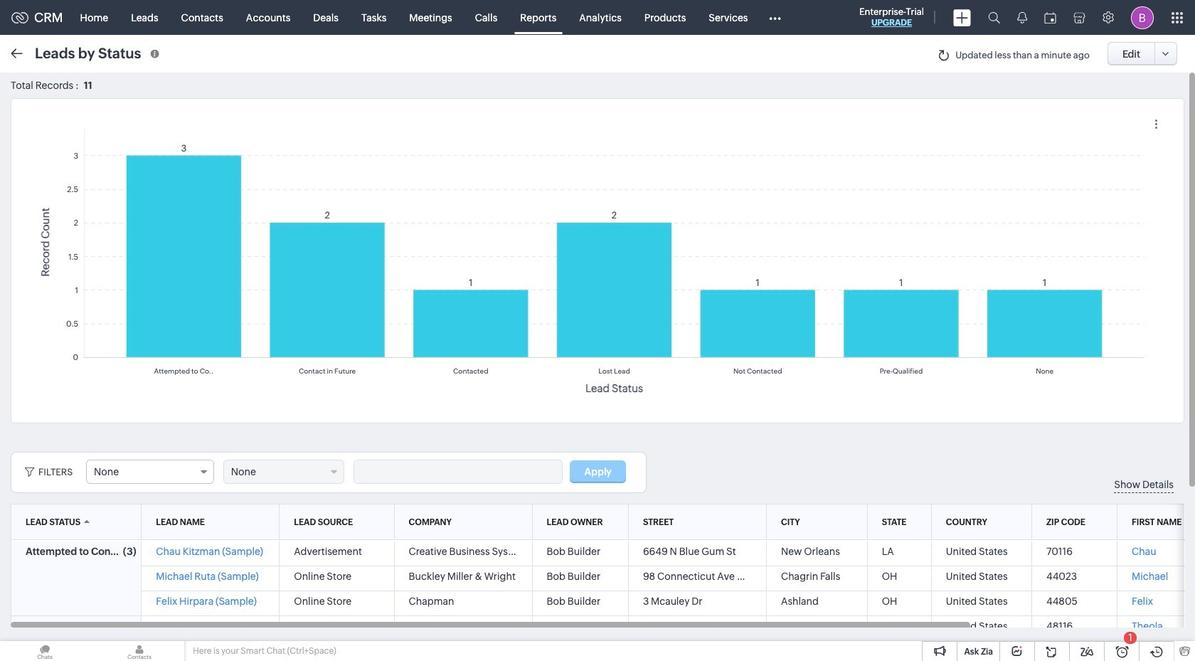 Task type: locate. For each thing, give the bounding box(es) containing it.
search image
[[989, 11, 1001, 23]]

None field
[[86, 460, 214, 484], [223, 460, 344, 484], [86, 460, 214, 484], [223, 460, 344, 484]]

chats image
[[0, 641, 90, 661]]

signals image
[[1018, 11, 1028, 23]]

None text field
[[354, 461, 562, 483]]

profile image
[[1132, 6, 1154, 29]]

profile element
[[1123, 0, 1163, 35]]

contacts image
[[95, 641, 184, 661]]

signals element
[[1009, 0, 1036, 35]]



Task type: describe. For each thing, give the bounding box(es) containing it.
search element
[[980, 0, 1009, 35]]

create menu element
[[945, 0, 980, 35]]

Other Modules field
[[760, 6, 790, 29]]

logo image
[[11, 12, 28, 23]]

create menu image
[[954, 9, 972, 26]]

calendar image
[[1045, 12, 1057, 23]]



Task type: vqa. For each thing, say whether or not it's contained in the screenshot.
Signals element
yes



